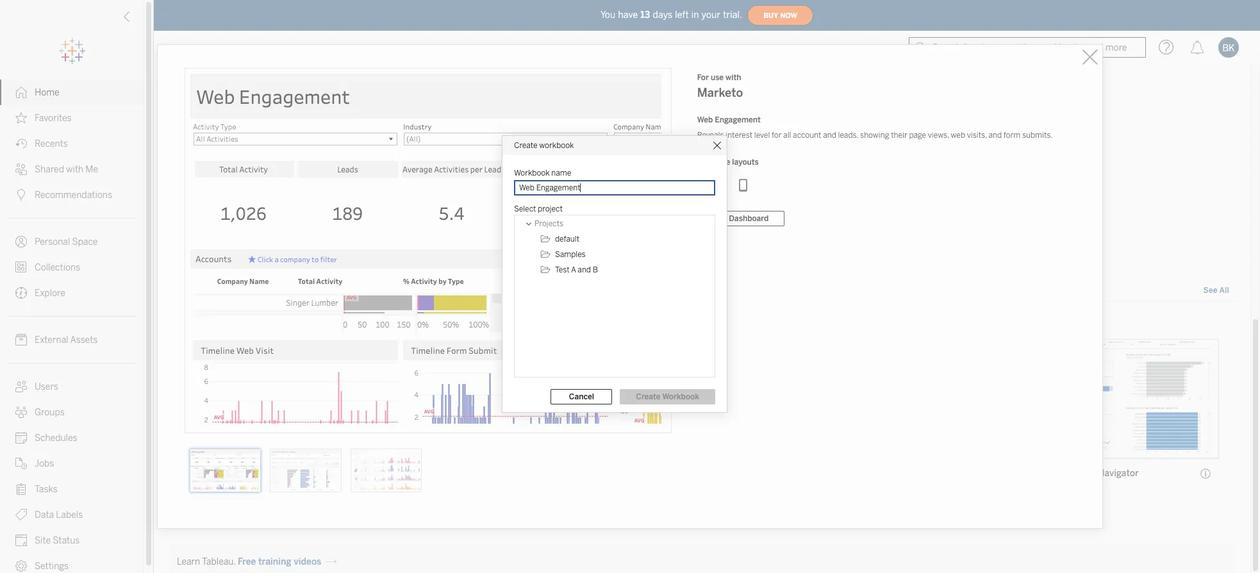 Task type: locate. For each thing, give the bounding box(es) containing it.
1 vertical spatial create
[[636, 392, 661, 401]]

linkedin sales navigator
[[1035, 468, 1139, 479]]

in
[[691, 9, 699, 20], [354, 316, 361, 326]]

data
[[394, 316, 413, 326], [506, 316, 524, 326]]

with right for
[[726, 73, 741, 82]]

from
[[195, 316, 214, 326]]

0 vertical spatial use
[[711, 73, 724, 82]]

main navigation. press the up and down arrow keys to access links. element
[[0, 79, 144, 573]]

and left form
[[989, 130, 1002, 139]]

home link
[[0, 79, 144, 105]]

row group
[[515, 216, 714, 278]]

1 horizontal spatial use
[[711, 73, 724, 82]]

0 horizontal spatial use
[[457, 316, 472, 326]]

0 horizontal spatial marketo
[[392, 468, 427, 479]]

0 horizontal spatial to
[[364, 316, 372, 326]]

create
[[514, 141, 538, 150], [636, 392, 661, 401]]

0 vertical spatial workbook
[[514, 169, 550, 178]]

0 horizontal spatial create
[[514, 141, 538, 150]]

and right a
[[578, 265, 591, 274]]

accelerators
[[172, 282, 238, 296]]

collections link
[[0, 254, 144, 280]]

simply
[[305, 316, 333, 326]]

0 horizontal spatial in
[[354, 316, 361, 326]]

home
[[35, 87, 59, 98]]

create inside button
[[636, 392, 661, 401]]

see all
[[1203, 286, 1229, 295]]

0 horizontal spatial data
[[394, 316, 413, 326]]

and
[[823, 130, 836, 139], [989, 130, 1002, 139], [578, 265, 591, 274]]

free
[[238, 556, 256, 567]]

1 horizontal spatial create
[[636, 392, 661, 401]]

workbook
[[539, 141, 574, 150]]

status
[[53, 535, 80, 546]]

with inside main navigation. press the up and down arrow keys to access links. element
[[66, 164, 83, 175]]

shared with me link
[[0, 156, 144, 182]]

project
[[538, 204, 563, 213]]

free training videos link
[[238, 556, 337, 567]]

web engagement reveals interest level for all account and leads, showing their page views, web visits, and form submits.
[[697, 115, 1053, 139]]

1 horizontal spatial in
[[691, 9, 699, 20]]

0 horizontal spatial and
[[578, 265, 591, 274]]

0 vertical spatial in
[[691, 9, 699, 20]]

in right sign on the left bottom of the page
[[354, 316, 361, 326]]

use dashboard button
[[697, 211, 785, 226]]

1 horizontal spatial your
[[702, 9, 721, 20]]

and inside create workbook dialog
[[578, 265, 591, 274]]

test a and b
[[555, 265, 598, 274]]

for
[[697, 73, 709, 82]]

test
[[555, 265, 570, 274]]

to left get
[[526, 316, 535, 326]]

superstore flow
[[178, 205, 247, 216]]

to right sign on the left bottom of the page
[[364, 316, 372, 326]]

and left leads,
[[823, 130, 836, 139]]

site status
[[35, 535, 80, 546]]

1 vertical spatial with
[[66, 164, 83, 175]]

row group containing projects
[[515, 216, 714, 278]]

marketo
[[697, 86, 743, 100], [392, 468, 427, 479]]

b
[[593, 265, 598, 274]]

sign
[[335, 316, 352, 326]]

tasks
[[35, 484, 58, 495]]

1 vertical spatial in
[[354, 316, 361, 326]]

cancel
[[569, 392, 594, 401]]

1 horizontal spatial workbook
[[662, 392, 699, 401]]

linkedin
[[1035, 468, 1071, 479]]

your right sign on the left bottom of the page
[[374, 316, 392, 326]]

data labels
[[35, 510, 83, 520]]

external assets link
[[0, 327, 144, 353]]

personal space link
[[0, 229, 144, 254]]

learn tableau.
[[177, 556, 236, 567]]

1 horizontal spatial data
[[506, 316, 524, 326]]

1 vertical spatial workbook
[[662, 392, 699, 401]]

0 vertical spatial create
[[514, 141, 538, 150]]

data right sample
[[506, 316, 524, 326]]

0 horizontal spatial your
[[374, 316, 392, 326]]

built
[[240, 316, 258, 326]]

superstore
[[178, 205, 225, 216]]

workbook.
[[260, 316, 303, 326]]

create for create workbook
[[636, 392, 661, 401]]

create workbook button
[[620, 389, 715, 404]]

use right "or"
[[457, 316, 472, 326]]

your left the trial.
[[702, 9, 721, 20]]

workbook inside button
[[662, 392, 699, 401]]

schedules
[[35, 433, 77, 444]]

free training videos
[[238, 556, 321, 567]]

for use with marketo
[[697, 73, 743, 100]]

or
[[446, 316, 455, 326]]

leads,
[[838, 130, 858, 139]]

create workbook dialog
[[503, 136, 727, 412]]

0 vertical spatial marketo
[[697, 86, 743, 100]]

use right for
[[711, 73, 724, 82]]

0 vertical spatial with
[[726, 73, 741, 82]]

use dashboard
[[713, 214, 769, 223]]

1 horizontal spatial to
[[526, 316, 535, 326]]

schedules link
[[0, 425, 144, 451]]

2 to from the left
[[526, 316, 535, 326]]

1 vertical spatial use
[[457, 316, 472, 326]]

0 horizontal spatial with
[[66, 164, 83, 175]]

1 horizontal spatial with
[[726, 73, 741, 82]]

assets
[[70, 335, 98, 345]]

external assets
[[35, 335, 98, 345]]

web
[[697, 115, 713, 124]]

page
[[909, 130, 926, 139]]

with left me
[[66, 164, 83, 175]]

use
[[711, 73, 724, 82], [457, 316, 472, 326]]

training
[[258, 556, 291, 567]]

recents
[[35, 138, 68, 149]]

jobs
[[35, 458, 54, 469]]

submits.
[[1022, 130, 1053, 139]]

navigation panel element
[[0, 38, 144, 573]]

your
[[702, 9, 721, 20], [374, 316, 392, 326]]

select project
[[514, 204, 563, 213]]

me
[[85, 164, 98, 175]]

data left source, at the bottom left of page
[[394, 316, 413, 326]]

buy
[[763, 11, 778, 20]]

buy now
[[763, 11, 797, 20]]

a
[[571, 265, 576, 274]]

in right left
[[691, 9, 699, 20]]

1 vertical spatial your
[[374, 316, 392, 326]]

days
[[653, 9, 673, 20]]

cancel button
[[551, 389, 612, 404]]

flow
[[227, 205, 247, 216]]

workbook
[[514, 169, 550, 178], [662, 392, 699, 401]]



Task type: vqa. For each thing, say whether or not it's contained in the screenshot.
Collections link
yes



Task type: describe. For each thing, give the bounding box(es) containing it.
have
[[618, 9, 638, 20]]

explore link
[[0, 280, 144, 306]]

name
[[551, 169, 571, 178]]

1 to from the left
[[364, 316, 372, 326]]

1 horizontal spatial marketo
[[697, 86, 743, 100]]

data labels link
[[0, 502, 144, 528]]

buy now button
[[747, 5, 813, 26]]

you have 13 days left in your trial.
[[601, 9, 742, 20]]

see all link
[[1203, 284, 1230, 298]]

available
[[697, 157, 730, 166]]

account
[[793, 130, 821, 139]]

reveals
[[697, 130, 724, 139]]

use
[[713, 214, 727, 223]]

web engagement image
[[189, 449, 261, 492]]

site
[[35, 535, 51, 546]]

recommendations link
[[0, 182, 144, 208]]

1 horizontal spatial and
[[823, 130, 836, 139]]

labels
[[56, 510, 83, 520]]

personal space
[[35, 237, 98, 247]]

create workbook
[[514, 141, 574, 150]]

start
[[172, 316, 193, 326]]

all
[[1219, 286, 1229, 295]]

default
[[555, 235, 579, 244]]

1 vertical spatial marketo
[[392, 468, 427, 479]]

trial.
[[723, 9, 742, 20]]

0 vertical spatial your
[[702, 9, 721, 20]]

pre-
[[223, 316, 240, 326]]

users link
[[0, 374, 144, 399]]

phone image
[[728, 171, 759, 192]]

their
[[891, 130, 907, 139]]

dashboard
[[729, 214, 769, 223]]

layouts
[[732, 157, 759, 166]]

space
[[72, 237, 98, 247]]

source,
[[415, 316, 444, 326]]

started.
[[552, 316, 584, 326]]

0 horizontal spatial workbook
[[514, 169, 550, 178]]

right arrow image
[[326, 557, 337, 567]]

all
[[783, 130, 791, 139]]

tasks link
[[0, 476, 144, 502]]

with inside for use with marketo
[[726, 73, 741, 82]]

explore
[[35, 288, 65, 299]]

data
[[35, 510, 54, 520]]

recommendations
[[35, 190, 112, 201]]

sample
[[474, 316, 504, 326]]

laptop image
[[697, 171, 728, 192]]

settings
[[35, 561, 69, 572]]

sales
[[1073, 468, 1096, 479]]

for
[[772, 130, 782, 139]]

learn
[[177, 556, 200, 567]]

shared
[[35, 164, 64, 175]]

groups link
[[0, 399, 144, 425]]

external
[[35, 335, 68, 345]]

navigator
[[1098, 468, 1139, 479]]

use inside for use with marketo
[[711, 73, 724, 82]]

jobs link
[[0, 451, 144, 476]]

engagement
[[715, 115, 761, 124]]

2 data from the left
[[506, 316, 524, 326]]

1 data from the left
[[394, 316, 413, 326]]

settings link
[[0, 553, 144, 573]]

site status link
[[0, 528, 144, 553]]

recents link
[[0, 131, 144, 156]]

row group inside create workbook dialog
[[515, 216, 714, 278]]

you
[[601, 9, 616, 20]]

personal
[[35, 237, 70, 247]]

videos
[[294, 556, 321, 567]]

start from a pre-built workbook. simply sign in to your data source, or use sample data to get started.
[[172, 316, 584, 326]]

views,
[[928, 130, 949, 139]]

visits,
[[967, 130, 987, 139]]

now
[[780, 11, 797, 20]]

projects
[[535, 219, 563, 228]]

a
[[216, 316, 221, 326]]

select
[[514, 204, 536, 213]]

interest
[[726, 130, 753, 139]]

samples
[[555, 250, 586, 259]]

2 horizontal spatial and
[[989, 130, 1002, 139]]

get
[[537, 316, 550, 326]]

shared with me
[[35, 164, 98, 175]]

showing
[[860, 130, 889, 139]]

groups
[[35, 407, 65, 418]]

left
[[675, 9, 689, 20]]

Workbook name text field
[[514, 180, 715, 195]]

create for create workbook
[[514, 141, 538, 150]]

web
[[951, 130, 965, 139]]

form
[[1004, 130, 1021, 139]]



